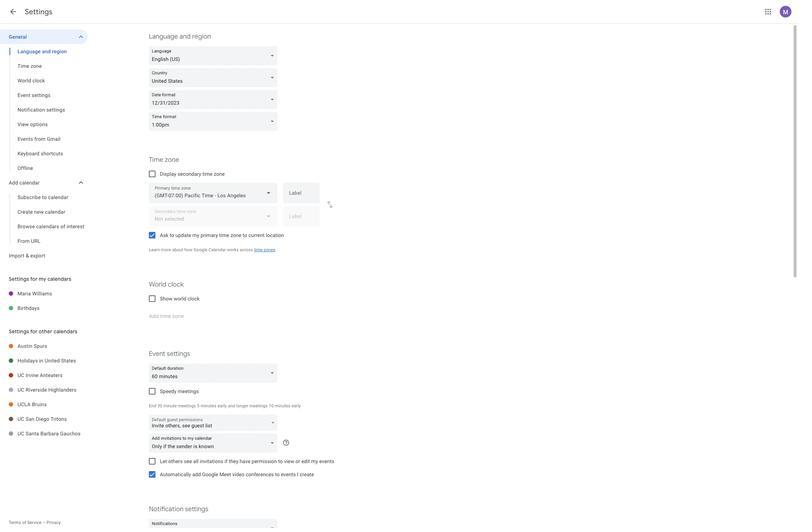 Task type: vqa. For each thing, say whether or not it's contained in the screenshot.
sixth AM from the bottom
no



Task type: describe. For each thing, give the bounding box(es) containing it.
let others see all invitations if they have permission to view or edit my events
[[160, 459, 334, 465]]

permission
[[252, 459, 277, 465]]

settings for other calendars tree
[[0, 339, 88, 441]]

service
[[27, 520, 41, 526]]

longer
[[236, 404, 249, 409]]

uc for uc irvine anteaters
[[18, 373, 24, 379]]

terms
[[9, 520, 21, 526]]

terms of service – privacy
[[9, 520, 61, 526]]

ucla bruins link
[[18, 397, 88, 412]]

display secondary time zone
[[160, 171, 225, 177]]

to left current
[[243, 233, 247, 238]]

2 horizontal spatial and
[[228, 404, 235, 409]]

birthdays tree item
[[0, 301, 88, 316]]

tree containing general
[[0, 30, 88, 263]]

highlanders
[[48, 387, 77, 393]]

keyboard
[[18, 151, 39, 157]]

2 vertical spatial clock
[[188, 296, 200, 302]]

0 vertical spatial calendar
[[19, 180, 40, 186]]

tritons
[[51, 416, 67, 422]]

birthdays
[[18, 306, 40, 311]]

holidays
[[18, 358, 38, 364]]

maria williams
[[18, 291, 52, 297]]

zone up display
[[165, 156, 179, 164]]

ucla bruins
[[18, 402, 47, 408]]

create
[[300, 472, 314, 478]]

settings for settings for other calendars
[[9, 328, 29, 335]]

meet
[[220, 472, 231, 478]]

across
[[240, 247, 253, 253]]

uc for uc riverside highlanders
[[18, 387, 24, 393]]

all
[[193, 459, 199, 465]]

santa
[[26, 431, 39, 437]]

subscribe
[[18, 195, 41, 200]]

go back image
[[9, 7, 18, 16]]

settings for settings for my calendars
[[9, 276, 29, 283]]

to inside group
[[42, 195, 47, 200]]

1 horizontal spatial events
[[319, 459, 334, 465]]

region inside group
[[52, 49, 67, 54]]

uc for uc san diego tritons
[[18, 416, 24, 422]]

view
[[18, 122, 29, 127]]

barbara
[[40, 431, 59, 437]]

new
[[34, 209, 44, 215]]

world clock inside group
[[18, 78, 45, 84]]

current
[[249, 233, 265, 238]]

&
[[26, 253, 29, 259]]

of inside group
[[60, 224, 65, 230]]

terms of service link
[[9, 520, 41, 526]]

settings for my calendars tree
[[0, 287, 88, 316]]

states
[[61, 358, 76, 364]]

1 horizontal spatial time
[[219, 233, 229, 238]]

1 vertical spatial google
[[202, 472, 218, 478]]

zone up works
[[231, 233, 241, 238]]

1 horizontal spatial notification
[[149, 506, 184, 514]]

1 horizontal spatial time
[[149, 156, 163, 164]]

create new calendar
[[18, 209, 65, 215]]

end 30 minute meetings 5 minutes early and longer meetings 10 minutes early
[[149, 404, 301, 409]]

1 horizontal spatial event settings
[[149, 350, 190, 358]]

settings for my calendars
[[9, 276, 71, 283]]

i
[[297, 472, 299, 478]]

1 horizontal spatial language
[[149, 32, 178, 41]]

events from gmail
[[18, 136, 60, 142]]

offline
[[18, 165, 33, 171]]

bruins
[[32, 402, 47, 408]]

1 horizontal spatial region
[[192, 32, 211, 41]]

0 vertical spatial my
[[192, 233, 199, 238]]

calendar for subscribe to calendar
[[48, 195, 68, 200]]

options
[[30, 122, 48, 127]]

irvine
[[26, 373, 38, 379]]

time zones link
[[254, 247, 275, 253]]

zones
[[264, 247, 275, 253]]

group containing subscribe to calendar
[[0, 190, 88, 249]]

browse calendars of interest
[[18, 224, 84, 230]]

0 horizontal spatial guest
[[167, 418, 178, 423]]

see inside default guest permissions invite others, see guest list
[[182, 423, 190, 429]]

export
[[30, 253, 45, 259]]

clock inside group
[[32, 78, 45, 84]]

in
[[39, 358, 43, 364]]

holidays in united states
[[18, 358, 76, 364]]

1 vertical spatial events
[[281, 472, 296, 478]]

from url
[[18, 238, 40, 244]]

calendar
[[209, 247, 226, 253]]

uc san diego tritons
[[18, 416, 67, 422]]

uc santa barbara gauchos tree item
[[0, 427, 88, 441]]

import
[[9, 253, 24, 259]]

add
[[9, 180, 18, 186]]

have
[[240, 459, 250, 465]]

san
[[26, 416, 34, 422]]

interest
[[67, 224, 84, 230]]

0 vertical spatial time
[[202, 171, 213, 177]]

0 vertical spatial and
[[180, 32, 191, 41]]

united
[[45, 358, 60, 364]]

more
[[161, 247, 171, 253]]

1 horizontal spatial notification settings
[[149, 506, 208, 514]]

uc irvine anteaters link
[[18, 368, 88, 383]]

permissions
[[179, 418, 203, 423]]

minute
[[163, 404, 177, 409]]

speedy meetings
[[160, 389, 199, 395]]

uc riverside highlanders tree item
[[0, 383, 88, 397]]

works
[[227, 247, 239, 253]]

notification inside group
[[18, 107, 45, 113]]

view options
[[18, 122, 48, 127]]

1 horizontal spatial guest
[[191, 423, 204, 429]]

url
[[31, 238, 40, 244]]

williams
[[32, 291, 52, 297]]

from
[[18, 238, 30, 244]]

to right conferences
[[275, 472, 280, 478]]

settings for settings
[[25, 7, 52, 16]]

austin
[[18, 343, 32, 349]]

maria
[[18, 291, 31, 297]]

0 horizontal spatial my
[[39, 276, 46, 283]]

ask
[[160, 233, 168, 238]]

invitations
[[200, 459, 223, 465]]

maria williams tree item
[[0, 287, 88, 301]]

add
[[192, 472, 201, 478]]

video
[[232, 472, 245, 478]]

to right ask
[[170, 233, 174, 238]]

learn
[[149, 247, 160, 253]]

event settings inside group
[[18, 92, 51, 98]]



Task type: locate. For each thing, give the bounding box(es) containing it.
see
[[182, 423, 190, 429], [184, 459, 192, 465]]

uc irvine anteaters tree item
[[0, 368, 88, 383]]

birthdays link
[[18, 301, 88, 316]]

general
[[9, 34, 27, 40]]

calendar for create new calendar
[[45, 209, 65, 215]]

guest up others, in the bottom left of the page
[[167, 418, 178, 423]]

speedy
[[160, 389, 176, 395]]

event
[[18, 92, 30, 98], [149, 350, 165, 358]]

learn more about how google calendar works across time zones
[[149, 247, 275, 253]]

default
[[152, 418, 166, 423]]

settings for other calendars
[[9, 328, 77, 335]]

my right 'edit'
[[311, 459, 318, 465]]

anteaters
[[40, 373, 63, 379]]

0 horizontal spatial notification settings
[[18, 107, 65, 113]]

uc san diego tritons link
[[18, 412, 88, 427]]

calendars
[[36, 224, 59, 230], [48, 276, 71, 283], [54, 328, 77, 335]]

0 horizontal spatial region
[[52, 49, 67, 54]]

for for other
[[30, 328, 38, 335]]

uc inside uc san diego tritons link
[[18, 416, 24, 422]]

0 vertical spatial time zone
[[18, 63, 42, 69]]

0 horizontal spatial world
[[18, 78, 31, 84]]

or
[[296, 459, 300, 465]]

to left view
[[278, 459, 283, 465]]

group
[[0, 44, 88, 176], [0, 190, 88, 249]]

events left i
[[281, 472, 296, 478]]

calendar up the browse calendars of interest
[[45, 209, 65, 215]]

let
[[160, 459, 167, 465]]

0 horizontal spatial event settings
[[18, 92, 51, 98]]

0 horizontal spatial time
[[18, 63, 29, 69]]

1 horizontal spatial world clock
[[149, 281, 184, 289]]

1 vertical spatial calendar
[[48, 195, 68, 200]]

for
[[30, 276, 38, 283], [30, 328, 38, 335]]

to up create new calendar
[[42, 195, 47, 200]]

language inside group
[[18, 49, 41, 54]]

1 horizontal spatial event
[[149, 350, 165, 358]]

for left other
[[30, 328, 38, 335]]

zone inside group
[[31, 63, 42, 69]]

1 vertical spatial guest
[[191, 423, 204, 429]]

1 early from the left
[[218, 404, 227, 409]]

event inside group
[[18, 92, 30, 98]]

2 vertical spatial settings
[[9, 328, 29, 335]]

30
[[157, 404, 162, 409]]

uc san diego tritons tree item
[[0, 412, 88, 427]]

uc for uc santa barbara gauchos
[[18, 431, 24, 437]]

other
[[39, 328, 52, 335]]

1 vertical spatial settings
[[9, 276, 29, 283]]

1 vertical spatial group
[[0, 190, 88, 249]]

browse
[[18, 224, 35, 230]]

0 vertical spatial time
[[18, 63, 29, 69]]

1 vertical spatial time zone
[[149, 156, 179, 164]]

Label for primary time zone. text field
[[289, 191, 314, 201]]

0 horizontal spatial world clock
[[18, 78, 45, 84]]

0 vertical spatial notification settings
[[18, 107, 65, 113]]

privacy
[[47, 520, 61, 526]]

minutes right 10
[[275, 404, 291, 409]]

0 horizontal spatial clock
[[32, 78, 45, 84]]

shortcuts
[[41, 151, 63, 157]]

settings right go back icon
[[25, 7, 52, 16]]

0 vertical spatial for
[[30, 276, 38, 283]]

10
[[269, 404, 274, 409]]

see left all
[[184, 459, 192, 465]]

ask to update my primary time zone to current location
[[160, 233, 284, 238]]

calendar up the subscribe
[[19, 180, 40, 186]]

guest
[[167, 418, 178, 423], [191, 423, 204, 429]]

1 vertical spatial event settings
[[149, 350, 190, 358]]

secondary
[[178, 171, 201, 177]]

automatically
[[160, 472, 191, 478]]

1 vertical spatial my
[[39, 276, 46, 283]]

1 horizontal spatial and
[[180, 32, 191, 41]]

2 vertical spatial calendar
[[45, 209, 65, 215]]

2 uc from the top
[[18, 387, 24, 393]]

calendars inside group
[[36, 224, 59, 230]]

for for my
[[30, 276, 38, 283]]

2 horizontal spatial my
[[311, 459, 318, 465]]

world inside group
[[18, 78, 31, 84]]

2 group from the top
[[0, 190, 88, 249]]

how
[[184, 247, 193, 253]]

0 horizontal spatial of
[[22, 520, 26, 526]]

1 for from the top
[[30, 276, 38, 283]]

1 horizontal spatial time zone
[[149, 156, 179, 164]]

language and region inside group
[[18, 49, 67, 54]]

austin spurs tree item
[[0, 339, 88, 354]]

time left 'zones'
[[254, 247, 263, 253]]

add calendar
[[9, 180, 40, 186]]

language
[[149, 32, 178, 41], [18, 49, 41, 54]]

settings heading
[[25, 7, 52, 16]]

keyboard shortcuts
[[18, 151, 63, 157]]

my right 'update'
[[192, 233, 199, 238]]

1 vertical spatial language and region
[[18, 49, 67, 54]]

calendars up austin spurs link
[[54, 328, 77, 335]]

for up "maria williams"
[[30, 276, 38, 283]]

1 vertical spatial see
[[184, 459, 192, 465]]

settings up maria
[[9, 276, 29, 283]]

meetings left 10
[[250, 404, 268, 409]]

riverside
[[26, 387, 47, 393]]

settings
[[25, 7, 52, 16], [9, 276, 29, 283], [9, 328, 29, 335]]

0 vertical spatial guest
[[167, 418, 178, 423]]

automatically add google meet video conferences to events i create
[[160, 472, 314, 478]]

uc left santa
[[18, 431, 24, 437]]

time down general
[[18, 63, 29, 69]]

None field
[[149, 46, 280, 65], [149, 68, 280, 87], [149, 90, 280, 109], [149, 112, 280, 131], [149, 183, 277, 203], [149, 364, 280, 383], [149, 434, 280, 453], [149, 46, 280, 65], [149, 68, 280, 87], [149, 90, 280, 109], [149, 112, 280, 131], [149, 183, 277, 203], [149, 364, 280, 383], [149, 434, 280, 453]]

0 vertical spatial calendars
[[36, 224, 59, 230]]

0 horizontal spatial language and region
[[18, 49, 67, 54]]

0 vertical spatial language and region
[[149, 32, 211, 41]]

1 vertical spatial notification
[[149, 506, 184, 514]]

0 vertical spatial notification
[[18, 107, 45, 113]]

about
[[172, 247, 183, 253]]

calendars for my
[[48, 276, 71, 283]]

general tree item
[[0, 30, 88, 44]]

1 horizontal spatial early
[[292, 404, 301, 409]]

0 horizontal spatial event
[[18, 92, 30, 98]]

0 vertical spatial see
[[182, 423, 190, 429]]

2 vertical spatial my
[[311, 459, 318, 465]]

0 vertical spatial language
[[149, 32, 178, 41]]

primary
[[201, 233, 218, 238]]

0 horizontal spatial notification
[[18, 107, 45, 113]]

spurs
[[34, 343, 47, 349]]

2 early from the left
[[292, 404, 301, 409]]

1 horizontal spatial clock
[[168, 281, 184, 289]]

notification settings inside group
[[18, 107, 65, 113]]

uc left irvine on the bottom left of page
[[18, 373, 24, 379]]

1 horizontal spatial minutes
[[275, 404, 291, 409]]

early right 10
[[292, 404, 301, 409]]

uc inside the uc irvine anteaters link
[[18, 373, 24, 379]]

1 horizontal spatial of
[[60, 224, 65, 230]]

google down invitations
[[202, 472, 218, 478]]

time right secondary
[[202, 171, 213, 177]]

my up the williams
[[39, 276, 46, 283]]

uc riverside highlanders link
[[18, 383, 88, 397]]

zone down general tree item
[[31, 63, 42, 69]]

Label for secondary time zone. text field
[[289, 214, 314, 224]]

2 vertical spatial time
[[254, 247, 263, 253]]

ucla bruins tree item
[[0, 397, 88, 412]]

2 vertical spatial calendars
[[54, 328, 77, 335]]

minutes right 5
[[201, 404, 216, 409]]

0 vertical spatial event
[[18, 92, 30, 98]]

2 minutes from the left
[[275, 404, 291, 409]]

0 vertical spatial settings
[[25, 7, 52, 16]]

gmail
[[47, 136, 60, 142]]

diego
[[36, 416, 49, 422]]

uc inside the uc riverside highlanders 'link'
[[18, 387, 24, 393]]

time right the primary on the left of the page
[[219, 233, 229, 238]]

conferences
[[246, 472, 274, 478]]

show
[[160, 296, 172, 302]]

events
[[319, 459, 334, 465], [281, 472, 296, 478]]

uc up ucla
[[18, 387, 24, 393]]

group containing language and region
[[0, 44, 88, 176]]

1 vertical spatial clock
[[168, 281, 184, 289]]

world
[[18, 78, 31, 84], [149, 281, 166, 289]]

3 uc from the top
[[18, 416, 24, 422]]

austin spurs
[[18, 343, 47, 349]]

zone right secondary
[[214, 171, 225, 177]]

2 vertical spatial and
[[228, 404, 235, 409]]

minutes
[[201, 404, 216, 409], [275, 404, 291, 409]]

0 horizontal spatial language
[[18, 49, 41, 54]]

notification down "automatically"
[[149, 506, 184, 514]]

of left interest
[[60, 224, 65, 230]]

language and region
[[149, 32, 211, 41], [18, 49, 67, 54]]

create
[[18, 209, 33, 215]]

0 horizontal spatial time
[[202, 171, 213, 177]]

calendars down create new calendar
[[36, 224, 59, 230]]

1 vertical spatial language
[[18, 49, 41, 54]]

edit
[[301, 459, 310, 465]]

calendars for other
[[54, 328, 77, 335]]

1 vertical spatial world clock
[[149, 281, 184, 289]]

uc inside uc santa barbara gauchos link
[[18, 431, 24, 437]]

1 vertical spatial world
[[149, 281, 166, 289]]

1 vertical spatial event
[[149, 350, 165, 358]]

clock
[[32, 78, 45, 84], [168, 281, 184, 289], [188, 296, 200, 302]]

1 vertical spatial time
[[149, 156, 163, 164]]

time up display
[[149, 156, 163, 164]]

tree
[[0, 30, 88, 263]]

privacy link
[[47, 520, 61, 526]]

0 vertical spatial of
[[60, 224, 65, 230]]

notification up "view options"
[[18, 107, 45, 113]]

1 horizontal spatial my
[[192, 233, 199, 238]]

events right 'edit'
[[319, 459, 334, 465]]

meetings up 5
[[178, 389, 199, 395]]

2 for from the top
[[30, 328, 38, 335]]

2 horizontal spatial time
[[254, 247, 263, 253]]

time zone inside group
[[18, 63, 42, 69]]

time inside group
[[18, 63, 29, 69]]

0 horizontal spatial early
[[218, 404, 227, 409]]

1 vertical spatial region
[[52, 49, 67, 54]]

time
[[18, 63, 29, 69], [149, 156, 163, 164]]

settings up 'austin'
[[9, 328, 29, 335]]

see down permissions
[[182, 423, 190, 429]]

1 vertical spatial notification settings
[[149, 506, 208, 514]]

holidays in united states tree item
[[0, 354, 88, 368]]

1 uc from the top
[[18, 373, 24, 379]]

1 horizontal spatial world
[[149, 281, 166, 289]]

0 horizontal spatial minutes
[[201, 404, 216, 409]]

0 horizontal spatial events
[[281, 472, 296, 478]]

time zone
[[18, 63, 42, 69], [149, 156, 179, 164]]

uc riverside highlanders
[[18, 387, 77, 393]]

0 vertical spatial group
[[0, 44, 88, 176]]

list
[[205, 423, 212, 429]]

1 vertical spatial and
[[42, 49, 51, 54]]

0 horizontal spatial time zone
[[18, 63, 42, 69]]

notification settings down "automatically"
[[149, 506, 208, 514]]

region
[[192, 32, 211, 41], [52, 49, 67, 54]]

0 horizontal spatial and
[[42, 49, 51, 54]]

time zone down general
[[18, 63, 42, 69]]

5
[[197, 404, 200, 409]]

google right the how
[[194, 247, 208, 253]]

2 horizontal spatial clock
[[188, 296, 200, 302]]

notification settings up options
[[18, 107, 65, 113]]

ucla
[[18, 402, 31, 408]]

0 vertical spatial clock
[[32, 78, 45, 84]]

0 vertical spatial event settings
[[18, 92, 51, 98]]

google
[[194, 247, 208, 253], [202, 472, 218, 478]]

invite
[[152, 423, 164, 429]]

gauchos
[[60, 431, 81, 437]]

meetings left 5
[[178, 404, 196, 409]]

1 minutes from the left
[[201, 404, 216, 409]]

display
[[160, 171, 176, 177]]

invite others, see guest list button
[[149, 415, 277, 433]]

end
[[149, 404, 156, 409]]

guest down permissions
[[191, 423, 204, 429]]

others
[[168, 459, 183, 465]]

1 vertical spatial calendars
[[48, 276, 71, 283]]

0 vertical spatial world
[[18, 78, 31, 84]]

0 vertical spatial world clock
[[18, 78, 45, 84]]

time zone up display
[[149, 156, 179, 164]]

0 vertical spatial google
[[194, 247, 208, 253]]

subscribe to calendar
[[18, 195, 68, 200]]

0 vertical spatial region
[[192, 32, 211, 41]]

4 uc from the top
[[18, 431, 24, 437]]

1 vertical spatial for
[[30, 328, 38, 335]]

1 vertical spatial of
[[22, 520, 26, 526]]

early up the invite others, see guest list dropdown button
[[218, 404, 227, 409]]

uc left "san"
[[18, 416, 24, 422]]

settings
[[32, 92, 51, 98], [46, 107, 65, 113], [167, 350, 190, 358], [185, 506, 208, 514]]

austin spurs link
[[18, 339, 88, 354]]

uc
[[18, 373, 24, 379], [18, 387, 24, 393], [18, 416, 24, 422], [18, 431, 24, 437]]

1 vertical spatial time
[[219, 233, 229, 238]]

and inside group
[[42, 49, 51, 54]]

calendar
[[19, 180, 40, 186], [48, 195, 68, 200], [45, 209, 65, 215]]

calendars up maria williams tree item
[[48, 276, 71, 283]]

0 vertical spatial events
[[319, 459, 334, 465]]

events
[[18, 136, 33, 142]]

calendar up create new calendar
[[48, 195, 68, 200]]

1 group from the top
[[0, 44, 88, 176]]

of right terms
[[22, 520, 26, 526]]

location
[[266, 233, 284, 238]]

update
[[175, 233, 191, 238]]

default guest permissions invite others, see guest list
[[152, 418, 212, 429]]

of
[[60, 224, 65, 230], [22, 520, 26, 526]]

uc irvine anteaters
[[18, 373, 63, 379]]

from
[[34, 136, 46, 142]]



